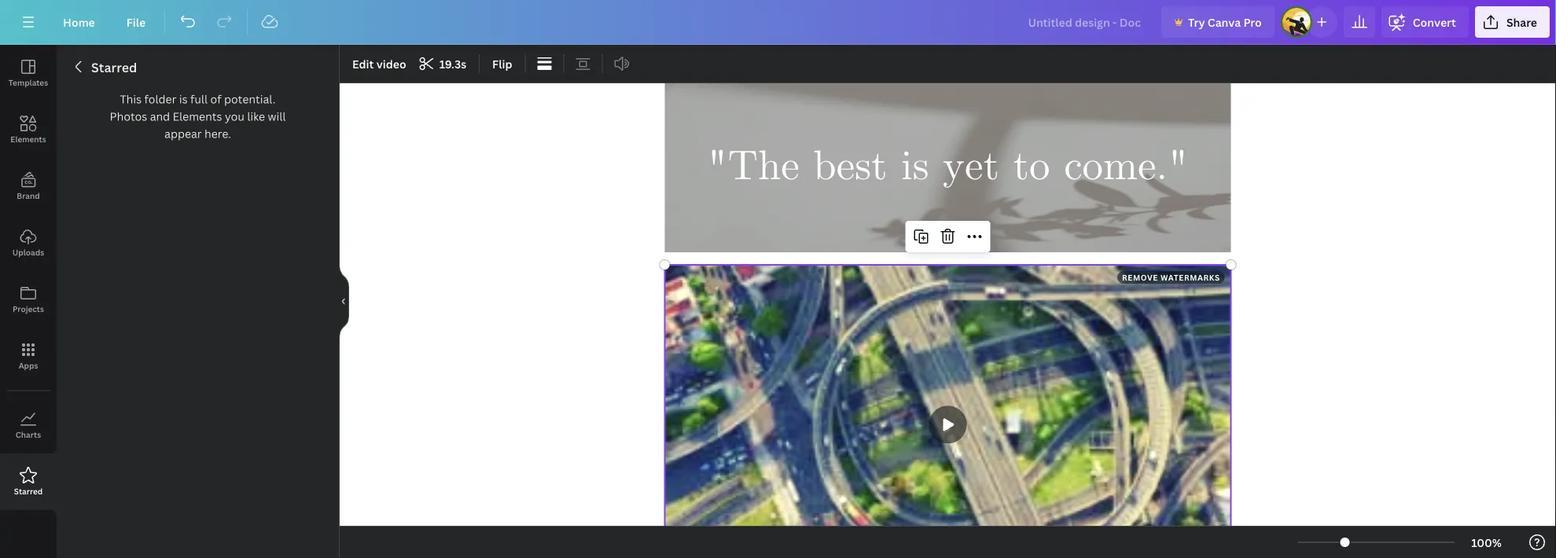 Task type: describe. For each thing, give the bounding box(es) containing it.
templates button
[[0, 45, 57, 101]]

video
[[377, 56, 406, 71]]

main menu bar
[[0, 0, 1557, 45]]

watermarks
[[1161, 272, 1221, 283]]

this folder is full of potential. photos and elements you like will appear here.
[[110, 92, 286, 141]]

to
[[1014, 140, 1050, 195]]

full
[[190, 92, 208, 107]]

side panel tab list
[[0, 45, 57, 510]]

appear
[[165, 126, 202, 141]]

file
[[126, 15, 146, 29]]

try canva pro button
[[1162, 6, 1275, 38]]

edit video
[[352, 56, 406, 71]]

of
[[210, 92, 221, 107]]

come."
[[1064, 140, 1189, 195]]

flip
[[492, 56, 512, 71]]

apps
[[19, 360, 38, 371]]

"the
[[707, 140, 800, 195]]

home
[[63, 15, 95, 29]]

starred inside button
[[14, 486, 43, 497]]

try canva pro
[[1188, 15, 1262, 29]]

19.3s
[[439, 56, 467, 71]]

flip button
[[486, 51, 519, 76]]

100% button
[[1461, 530, 1512, 555]]

like
[[247, 109, 265, 124]]

projects button
[[0, 271, 57, 328]]

remove
[[1122, 272, 1159, 283]]

starred button
[[0, 454, 57, 510]]

will
[[268, 109, 286, 124]]

hide image
[[339, 264, 349, 339]]

canva
[[1208, 15, 1241, 29]]

remove watermarks
[[1122, 272, 1221, 283]]

is for folder
[[179, 92, 188, 107]]

"the best is yet to come."
[[707, 140, 1189, 195]]

home link
[[50, 6, 108, 38]]



Task type: locate. For each thing, give the bounding box(es) containing it.
0 horizontal spatial starred
[[14, 486, 43, 497]]

try
[[1188, 15, 1205, 29]]

edit video button
[[346, 51, 413, 76]]

0 horizontal spatial is
[[179, 92, 188, 107]]

remove watermarks button
[[1118, 271, 1225, 284]]

is left full
[[179, 92, 188, 107]]

file button
[[114, 6, 158, 38]]

0 vertical spatial elements
[[173, 109, 222, 124]]

elements down full
[[173, 109, 222, 124]]

elements inside button
[[10, 134, 46, 144]]

starred up this on the top left of the page
[[91, 59, 137, 76]]

elements button
[[0, 101, 57, 158]]

pro
[[1244, 15, 1262, 29]]

photos
[[110, 109, 147, 124]]

0 vertical spatial is
[[179, 92, 188, 107]]

yet
[[943, 140, 1000, 195]]

Design title text field
[[1016, 6, 1155, 38]]

elements up brand button
[[10, 134, 46, 144]]

starred
[[91, 59, 137, 76], [14, 486, 43, 497]]

is for best
[[901, 140, 929, 195]]

charts button
[[0, 397, 57, 454]]

share button
[[1475, 6, 1550, 38]]

potential.
[[224, 92, 276, 107]]

1 vertical spatial elements
[[10, 134, 46, 144]]

1 vertical spatial is
[[901, 140, 929, 195]]

is left yet
[[901, 140, 929, 195]]

apps button
[[0, 328, 57, 385]]

edit
[[352, 56, 374, 71]]

0 vertical spatial starred
[[91, 59, 137, 76]]

elements inside this folder is full of potential. photos and elements you like will appear here.
[[173, 109, 222, 124]]

100%
[[1472, 535, 1502, 550]]

0 horizontal spatial elements
[[10, 134, 46, 144]]

elements
[[173, 109, 222, 124], [10, 134, 46, 144]]

1 vertical spatial starred
[[14, 486, 43, 497]]

this
[[120, 92, 142, 107]]

uploads button
[[0, 215, 57, 271]]

1 horizontal spatial elements
[[173, 109, 222, 124]]

starred down charts
[[14, 486, 43, 497]]

1 horizontal spatial is
[[901, 140, 929, 195]]

19.3s button
[[414, 51, 473, 76]]

convert
[[1413, 15, 1457, 29]]

brand button
[[0, 158, 57, 215]]

you
[[225, 109, 245, 124]]

convert button
[[1382, 6, 1469, 38]]

share
[[1507, 15, 1538, 29]]

folder
[[144, 92, 177, 107]]

best
[[814, 140, 888, 195]]

projects
[[13, 304, 44, 314]]

is
[[179, 92, 188, 107], [901, 140, 929, 195]]

templates
[[9, 77, 48, 88]]

and
[[150, 109, 170, 124]]

uploads
[[12, 247, 44, 258]]

1 horizontal spatial starred
[[91, 59, 137, 76]]

is inside this folder is full of potential. photos and elements you like will appear here.
[[179, 92, 188, 107]]

brand
[[17, 190, 40, 201]]

charts
[[16, 429, 41, 440]]

here.
[[205, 126, 231, 141]]



Task type: vqa. For each thing, say whether or not it's contained in the screenshot.
5.0s BUTTON
no



